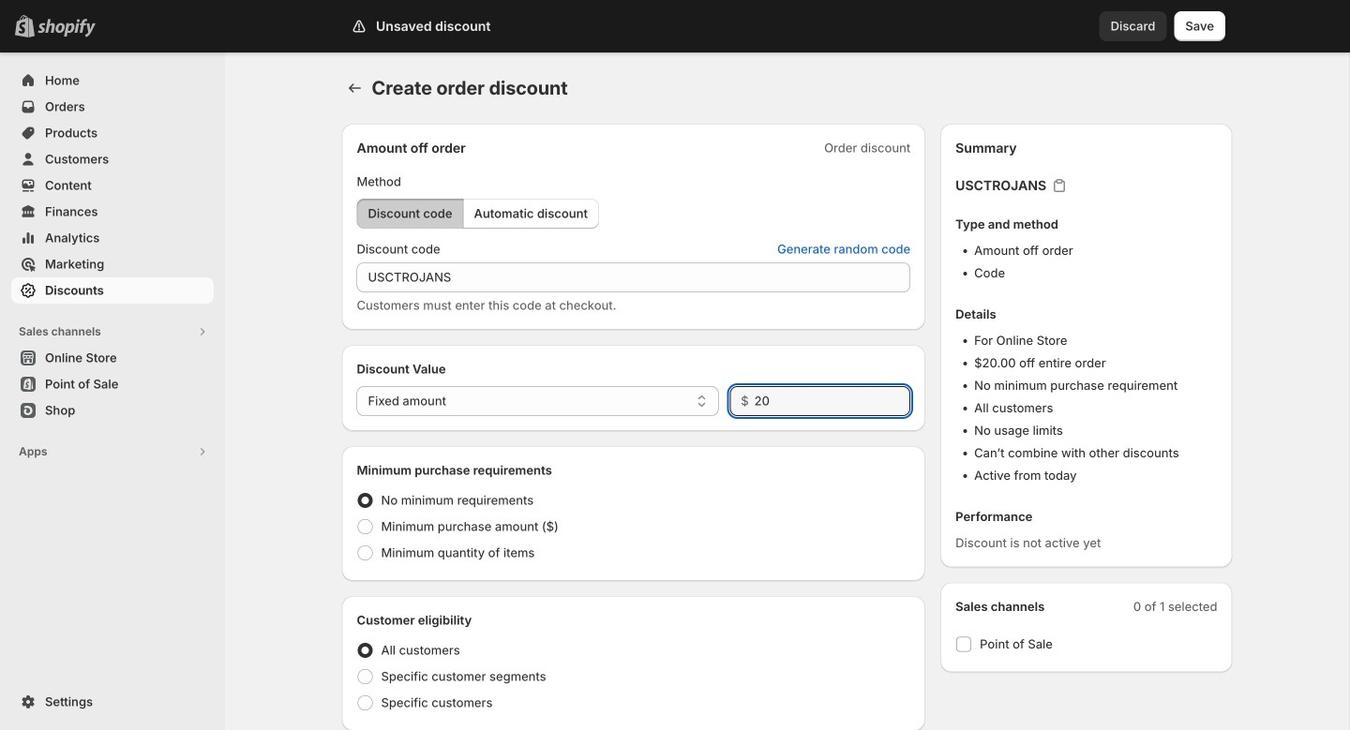 Task type: locate. For each thing, give the bounding box(es) containing it.
None text field
[[357, 263, 911, 293]]

shopify image
[[38, 19, 96, 37]]



Task type: vqa. For each thing, say whether or not it's contained in the screenshot.
15th 'row' from the bottom of the List of reports table
no



Task type: describe. For each thing, give the bounding box(es) containing it.
0.00 text field
[[754, 386, 911, 416]]



